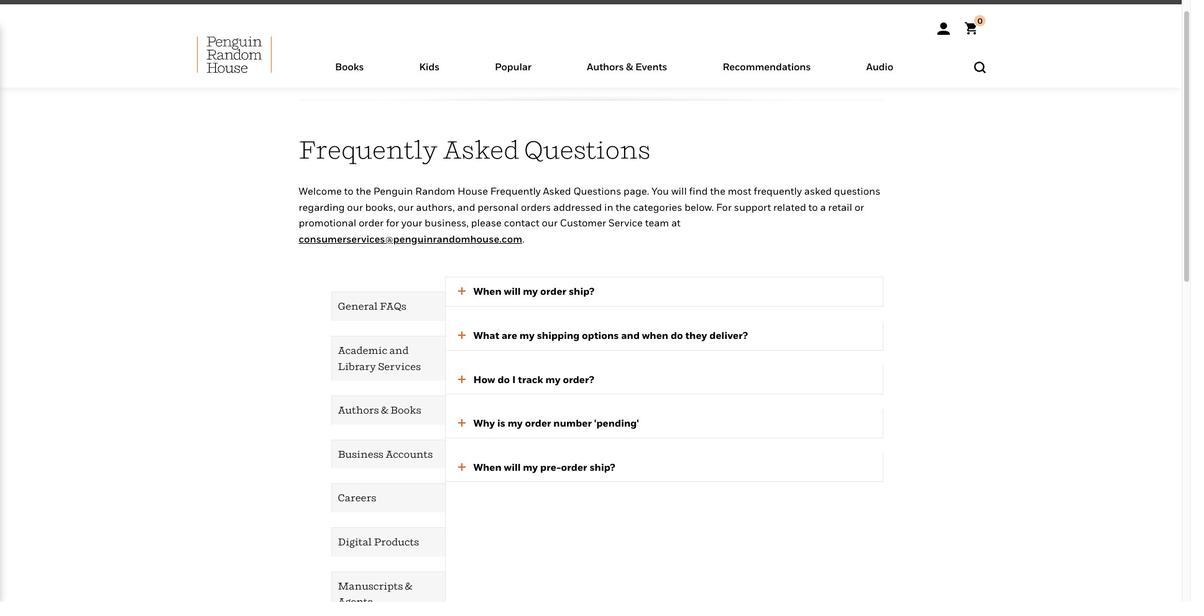 Task type: locate. For each thing, give the bounding box(es) containing it.
1 horizontal spatial do
[[671, 329, 684, 342]]

general faqs link
[[332, 293, 445, 321]]

penguin
[[374, 185, 413, 197]]

kids button
[[392, 58, 468, 88]]

and
[[458, 201, 476, 213], [622, 329, 640, 342], [390, 344, 409, 356]]

my for ship?
[[523, 285, 538, 298]]

1 vertical spatial when
[[474, 461, 502, 473]]

when down why
[[474, 461, 502, 473]]

1 horizontal spatial our
[[398, 201, 414, 213]]

ship?
[[569, 285, 595, 298], [590, 461, 616, 473]]

0 horizontal spatial and
[[390, 344, 409, 356]]

questions up addressed
[[524, 134, 651, 164]]

2 vertical spatial and
[[390, 344, 409, 356]]

1 horizontal spatial asked
[[543, 185, 572, 197]]

0 horizontal spatial to
[[344, 185, 354, 197]]

my right track
[[546, 373, 561, 385]]

will for when will my order ship?
[[504, 285, 521, 298]]

2 horizontal spatial our
[[542, 217, 558, 229]]

when inside when will my pre-order ship? link
[[474, 461, 502, 473]]

0 vertical spatial books
[[335, 60, 364, 73]]

ship? down 'pending'
[[590, 461, 616, 473]]

what are my shipping options and when do they deliver?
[[474, 329, 748, 342]]

number
[[554, 417, 592, 429]]

1 vertical spatial &
[[381, 404, 389, 416]]

when up what
[[474, 285, 502, 298]]

business accounts
[[338, 448, 433, 460]]

search image
[[975, 61, 986, 73]]

1 vertical spatial and
[[622, 329, 640, 342]]

deliver?
[[710, 329, 748, 342]]

to left a
[[809, 201, 818, 213]]

consumerservices@penguinrandomhouse.com link
[[299, 233, 523, 245]]

when will my pre-order ship? link
[[446, 460, 871, 476]]

welcome
[[299, 185, 342, 197]]

my
[[523, 285, 538, 298], [520, 329, 535, 342], [546, 373, 561, 385], [508, 417, 523, 429], [523, 461, 538, 473]]

asked up addressed
[[543, 185, 572, 197]]

0 horizontal spatial &
[[381, 404, 389, 416]]

our
[[347, 201, 363, 213], [398, 201, 414, 213], [542, 217, 558, 229]]

1 horizontal spatial books
[[391, 404, 422, 416]]

the right in
[[616, 201, 631, 213]]

they
[[686, 329, 708, 342]]

1 vertical spatial will
[[504, 285, 521, 298]]

team
[[646, 217, 669, 229]]

authors & books
[[338, 404, 422, 416]]

recommendations
[[723, 60, 811, 73]]

frequently asked questions
[[299, 134, 651, 164]]

and left when
[[622, 329, 640, 342]]

business,
[[425, 217, 469, 229]]

order down books,
[[359, 217, 384, 229]]

1 horizontal spatial and
[[458, 201, 476, 213]]

2 when from the top
[[474, 461, 502, 473]]

our left books,
[[347, 201, 363, 213]]

our down "orders" at the left top
[[542, 217, 558, 229]]

ship? up options
[[569, 285, 595, 298]]

authors down library
[[338, 404, 379, 416]]

the up books,
[[356, 185, 371, 197]]

1 horizontal spatial frequently
[[491, 185, 541, 197]]

1 when from the top
[[474, 285, 502, 298]]

authors & events button
[[560, 58, 695, 88]]

1 vertical spatial frequently
[[491, 185, 541, 197]]

asked
[[805, 185, 832, 197]]

& up business accounts
[[381, 404, 389, 416]]

0 horizontal spatial our
[[347, 201, 363, 213]]

asked
[[443, 134, 519, 164], [543, 185, 572, 197]]

authors
[[587, 60, 624, 73], [338, 404, 379, 416]]

frequently up penguin
[[299, 134, 438, 164]]

audio button
[[839, 58, 922, 88]]

my right 'are'
[[520, 329, 535, 342]]

when inside when will my order ship? link
[[474, 285, 502, 298]]

books
[[335, 60, 364, 73], [391, 404, 422, 416]]

0 vertical spatial frequently
[[299, 134, 438, 164]]

orders
[[521, 201, 551, 213]]

& left events
[[626, 60, 634, 73]]

manuscripts
[[338, 580, 403, 592]]

0 vertical spatial questions
[[524, 134, 651, 164]]

0 vertical spatial and
[[458, 201, 476, 213]]

& right manuscripts
[[405, 580, 413, 592]]

frequently
[[754, 185, 803, 197]]

when
[[474, 285, 502, 298], [474, 461, 502, 473]]

how do i track my order? link
[[446, 372, 871, 388]]

shopping cart image
[[965, 15, 986, 35]]

house
[[458, 185, 488, 197]]

authors for authors & books
[[338, 404, 379, 416]]

frequently inside welcome to the penguin random house frequently asked questions page. you will find the most frequently asked questions regarding our books, our authors, and personal orders addressed in the categories below. for support related to a retail or promotional order for your business, please contact our customer service team at consumerservices@penguinrandomhouse.com .
[[491, 185, 541, 197]]

& for books
[[381, 404, 389, 416]]

will right you
[[672, 185, 687, 197]]

sign in image
[[938, 22, 950, 35]]

books inside dropdown button
[[335, 60, 364, 73]]

2 vertical spatial will
[[504, 461, 521, 473]]

will left pre-
[[504, 461, 521, 473]]

authors & books link
[[332, 396, 445, 425]]

academic and library services link
[[332, 337, 445, 381]]

1 horizontal spatial &
[[405, 580, 413, 592]]

0 horizontal spatial books
[[335, 60, 364, 73]]

2 vertical spatial &
[[405, 580, 413, 592]]

how
[[474, 373, 496, 385]]

for
[[717, 201, 732, 213]]

1 vertical spatial authors
[[338, 404, 379, 416]]

0 vertical spatial to
[[344, 185, 354, 197]]

0 vertical spatial asked
[[443, 134, 519, 164]]

when will my order ship? link
[[446, 284, 871, 300]]

menu containing general faqs
[[299, 292, 445, 602]]

will
[[672, 185, 687, 197], [504, 285, 521, 298], [504, 461, 521, 473]]

why is my order number 'pending'
[[474, 417, 639, 429]]

find
[[690, 185, 708, 197]]

0 horizontal spatial authors
[[338, 404, 379, 416]]

my for number
[[508, 417, 523, 429]]

0 vertical spatial when
[[474, 285, 502, 298]]

0 vertical spatial will
[[672, 185, 687, 197]]

digital products link
[[332, 528, 445, 556]]

business
[[338, 448, 384, 460]]

questions up in
[[574, 185, 622, 197]]

how do i track my order?
[[474, 373, 595, 385]]

0 vertical spatial authors
[[587, 60, 624, 73]]

academic
[[338, 344, 388, 356]]

contact
[[504, 217, 540, 229]]

do left they
[[671, 329, 684, 342]]

frequently up personal at the left
[[491, 185, 541, 197]]

agents
[[338, 595, 373, 602]]

1 vertical spatial books
[[391, 404, 422, 416]]

i
[[513, 373, 516, 385]]

the up "for"
[[711, 185, 726, 197]]

and up the services at left bottom
[[390, 344, 409, 356]]

and down house
[[458, 201, 476, 213]]

will up 'are'
[[504, 285, 521, 298]]

do left i
[[498, 373, 510, 385]]

asked up house
[[443, 134, 519, 164]]

what
[[474, 329, 500, 342]]

0 horizontal spatial frequently
[[299, 134, 438, 164]]

1 vertical spatial ship?
[[590, 461, 616, 473]]

the
[[356, 185, 371, 197], [711, 185, 726, 197], [616, 201, 631, 213]]

recommendations button
[[695, 58, 839, 88]]

& inside manuscripts & agents
[[405, 580, 413, 592]]

authors inside dropdown button
[[587, 60, 624, 73]]

& for events
[[626, 60, 634, 73]]

to right welcome
[[344, 185, 354, 197]]

1 vertical spatial asked
[[543, 185, 572, 197]]

when
[[642, 329, 669, 342]]

my for options
[[520, 329, 535, 342]]

my right is
[[508, 417, 523, 429]]

our up your
[[398, 201, 414, 213]]

menu
[[299, 292, 445, 602]]

authors left events
[[587, 60, 624, 73]]

my up shipping
[[523, 285, 538, 298]]

questions inside welcome to the penguin random house frequently asked questions page. you will find the most frequently asked questions regarding our books, our authors, and personal orders addressed in the categories below. for support related to a retail or promotional order for your business, please contact our customer service team at consumerservices@penguinrandomhouse.com .
[[574, 185, 622, 197]]

2 horizontal spatial &
[[626, 60, 634, 73]]

main navigation element
[[166, 36, 1016, 88]]

1 horizontal spatial authors
[[587, 60, 624, 73]]

academic and library services
[[338, 344, 421, 372]]

0 vertical spatial &
[[626, 60, 634, 73]]

and inside academic and library services
[[390, 344, 409, 356]]

& inside dropdown button
[[626, 60, 634, 73]]

services
[[378, 360, 421, 372]]

and inside welcome to the penguin random house frequently asked questions page. you will find the most frequently asked questions regarding our books, our authors, and personal orders addressed in the categories below. for support related to a retail or promotional order for your business, please contact our customer service team at consumerservices@penguinrandomhouse.com .
[[458, 201, 476, 213]]

authors for authors & events
[[587, 60, 624, 73]]

1 vertical spatial questions
[[574, 185, 622, 197]]

1 horizontal spatial to
[[809, 201, 818, 213]]

questions
[[524, 134, 651, 164], [574, 185, 622, 197]]

0 horizontal spatial do
[[498, 373, 510, 385]]

my left pre-
[[523, 461, 538, 473]]



Task type: vqa. For each thing, say whether or not it's contained in the screenshot.
contact
yes



Task type: describe. For each thing, give the bounding box(es) containing it.
careers
[[338, 492, 377, 504]]

will for when will my pre-order ship?
[[504, 461, 521, 473]]

popular button
[[468, 58, 560, 88]]

2 horizontal spatial and
[[622, 329, 640, 342]]

0 horizontal spatial the
[[356, 185, 371, 197]]

or
[[855, 201, 865, 213]]

0 vertical spatial ship?
[[569, 285, 595, 298]]

careers link
[[332, 484, 445, 513]]

order inside welcome to the penguin random house frequently asked questions page. you will find the most frequently asked questions regarding our books, our authors, and personal orders addressed in the categories below. for support related to a retail or promotional order for your business, please contact our customer service team at consumerservices@penguinrandomhouse.com .
[[359, 217, 384, 229]]

why
[[474, 417, 495, 429]]

welcome to the penguin random house frequently asked questions page. you will find the most frequently asked questions regarding our books, our authors, and personal orders addressed in the categories below. for support related to a retail or promotional order for your business, please contact our customer service team at consumerservices@penguinrandomhouse.com .
[[299, 185, 881, 245]]

when will my pre-order ship?
[[474, 461, 616, 473]]

order down number at the left bottom of the page
[[561, 461, 588, 473]]

options
[[582, 329, 619, 342]]

my for order
[[523, 461, 538, 473]]

business accounts link
[[332, 440, 445, 469]]

2 horizontal spatial the
[[711, 185, 726, 197]]

personal
[[478, 201, 519, 213]]

.
[[523, 233, 525, 245]]

popular
[[495, 60, 532, 73]]

questions
[[835, 185, 881, 197]]

for
[[386, 217, 399, 229]]

1 vertical spatial to
[[809, 201, 818, 213]]

service
[[609, 217, 643, 229]]

1 horizontal spatial the
[[616, 201, 631, 213]]

most
[[728, 185, 752, 197]]

related
[[774, 201, 807, 213]]

asked inside welcome to the penguin random house frequently asked questions page. you will find the most frequently asked questions regarding our books, our authors, and personal orders addressed in the categories below. for support related to a retail or promotional order for your business, please contact our customer service team at consumerservices@penguinrandomhouse.com .
[[543, 185, 572, 197]]

kids link
[[419, 60, 440, 88]]

0 vertical spatial do
[[671, 329, 684, 342]]

manuscripts & agents link
[[332, 572, 445, 602]]

random
[[416, 185, 456, 197]]

accounts
[[386, 448, 433, 460]]

0 horizontal spatial asked
[[443, 134, 519, 164]]

order left number at the left bottom of the page
[[525, 417, 552, 429]]

order?
[[563, 373, 595, 385]]

1 vertical spatial do
[[498, 373, 510, 385]]

& for agents
[[405, 580, 413, 592]]

authors & events
[[587, 60, 668, 73]]

products
[[374, 536, 419, 548]]

'pending'
[[595, 417, 639, 429]]

authors & events link
[[587, 60, 668, 88]]

customer
[[560, 217, 607, 229]]

at
[[672, 217, 681, 229]]

library
[[338, 360, 376, 372]]

is
[[498, 417, 506, 429]]

when for when will my pre-order ship?
[[474, 461, 502, 473]]

digital
[[338, 536, 372, 548]]

authors,
[[416, 201, 455, 213]]

promotional
[[299, 217, 357, 229]]

when will my order ship?
[[474, 285, 595, 298]]

in
[[605, 201, 614, 213]]

categories
[[634, 201, 683, 213]]

support
[[735, 201, 772, 213]]

when for when will my order ship?
[[474, 285, 502, 298]]

recommendations link
[[723, 60, 811, 88]]

are
[[502, 329, 518, 342]]

addressed
[[554, 201, 602, 213]]

books,
[[366, 201, 396, 213]]

events
[[636, 60, 668, 73]]

general
[[338, 300, 378, 313]]

manuscripts & agents
[[338, 580, 413, 602]]

digital products
[[338, 536, 419, 548]]

shipping
[[537, 329, 580, 342]]

please
[[471, 217, 502, 229]]

books link
[[335, 60, 364, 88]]

pre-
[[541, 461, 561, 473]]

penguin random house image
[[197, 36, 272, 73]]

retail
[[829, 201, 853, 213]]

what are my shipping options and when do they deliver? link
[[446, 328, 871, 344]]

why is my order number 'pending' link
[[446, 416, 871, 432]]

will inside welcome to the penguin random house frequently asked questions page. you will find the most frequently asked questions regarding our books, our authors, and personal orders addressed in the categories below. for support related to a retail or promotional order for your business, please contact our customer service team at consumerservices@penguinrandomhouse.com .
[[672, 185, 687, 197]]

general faqs
[[338, 300, 407, 313]]

audio
[[867, 60, 894, 73]]

books button
[[308, 58, 392, 88]]

below.
[[685, 201, 714, 213]]

audio link
[[867, 60, 894, 88]]

kids
[[419, 60, 440, 73]]

a
[[821, 201, 827, 213]]

your
[[402, 217, 423, 229]]

order up shipping
[[541, 285, 567, 298]]

faqs
[[380, 300, 407, 313]]

you
[[652, 185, 669, 197]]

track
[[518, 373, 544, 385]]

page.
[[624, 185, 650, 197]]



